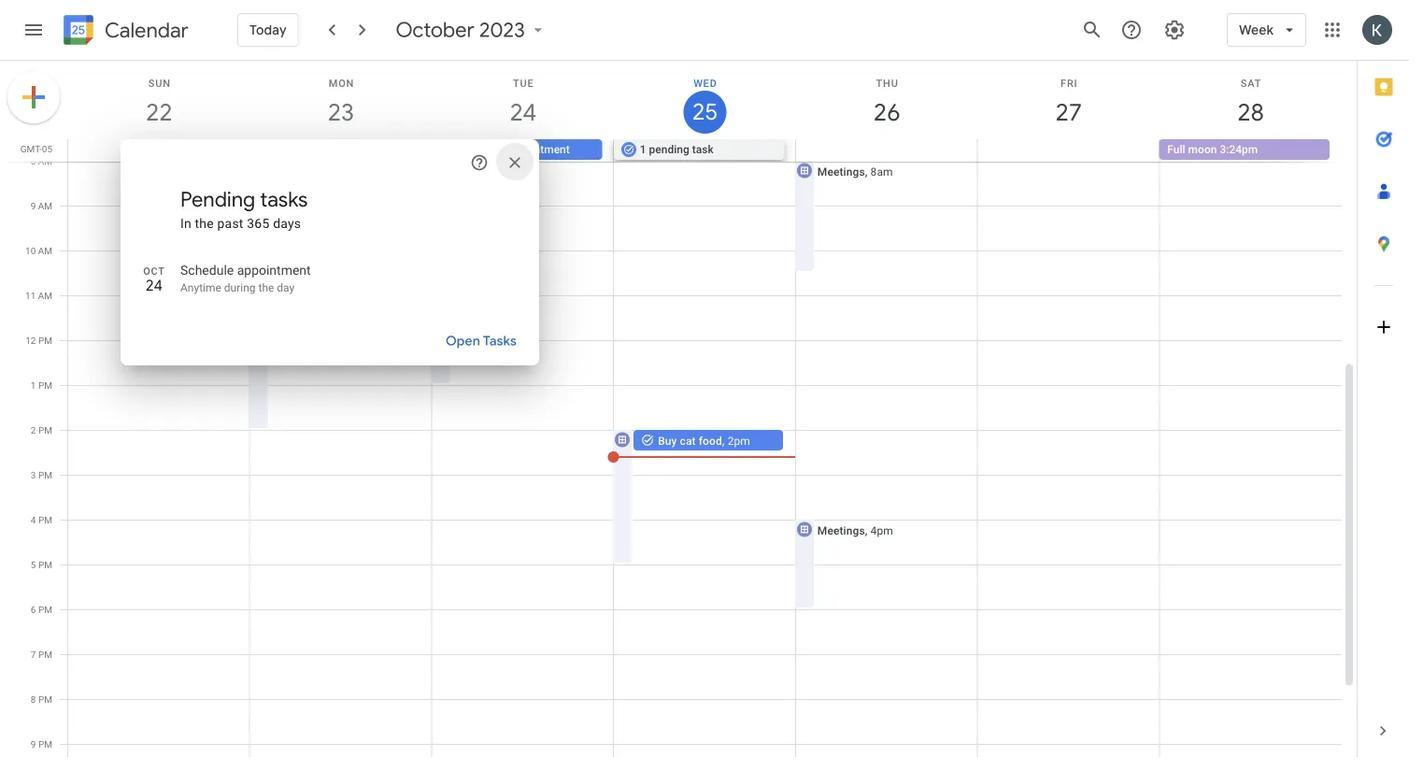 Task type: describe. For each thing, give the bounding box(es) containing it.
mon
[[329, 77, 354, 89]]

fri
[[1061, 77, 1078, 89]]

6
[[31, 604, 36, 615]]

day
[[277, 281, 295, 294]]

today button
[[237, 7, 299, 52]]

pm for 12 pm
[[38, 335, 52, 346]]

oct
[[143, 265, 165, 277]]

meetings for meetings , 8am
[[818, 165, 865, 178]]

26
[[873, 97, 899, 128]]

pm for 4 pm
[[38, 514, 52, 525]]

10 am
[[25, 245, 52, 256]]

4pm
[[871, 524, 893, 537]]

am for 8 am
[[38, 155, 52, 166]]

11
[[25, 290, 36, 301]]

26 link
[[866, 91, 909, 134]]

pm for 6 pm
[[38, 604, 52, 615]]

sun 22
[[145, 77, 171, 128]]

october 2023
[[396, 17, 525, 43]]

7
[[31, 649, 36, 660]]

3 pm
[[31, 469, 52, 480]]

8 for 8 am
[[31, 155, 36, 166]]

5
[[31, 559, 36, 570]]

tasks
[[483, 333, 517, 350]]

pm for 2 pm
[[38, 424, 52, 436]]

settings menu image
[[1164, 19, 1186, 41]]

during
[[224, 281, 256, 294]]

cat
[[680, 434, 696, 447]]

1 for 1 pm
[[31, 379, 36, 391]]

pending tasks in the past 365 days
[[180, 186, 308, 231]]

tue 24
[[509, 77, 535, 128]]

2 pm
[[31, 424, 52, 436]]

the inside pending tasks in the past 365 days
[[195, 215, 214, 231]]

days
[[273, 215, 301, 231]]

2023
[[480, 17, 525, 43]]

schedule appointment button
[[432, 139, 603, 160]]

1 pending task
[[640, 143, 714, 156]]

6 pm
[[31, 604, 52, 615]]

open
[[446, 333, 480, 350]]

wed
[[694, 77, 717, 89]]

, for meetings , 4pm
[[865, 524, 868, 537]]

28
[[1237, 97, 1263, 128]]

25 link
[[684, 91, 727, 134]]

8 am
[[31, 155, 52, 166]]

thu
[[876, 77, 899, 89]]

gmt-
[[20, 143, 42, 154]]

full
[[1168, 143, 1186, 156]]

am for 9 am
[[38, 200, 52, 211]]

3 cell from the left
[[796, 139, 978, 162]]

9 am
[[31, 200, 52, 211]]

365
[[247, 215, 270, 231]]

schedule appointment anytime during the day
[[180, 262, 311, 294]]

gmt-05
[[20, 143, 52, 154]]

schedule for schedule appointment
[[457, 143, 503, 156]]

open tasks button
[[438, 319, 524, 364]]

24 link
[[502, 91, 545, 134]]

in
[[180, 215, 192, 231]]

calendar heading
[[101, 17, 189, 43]]

12
[[25, 335, 36, 346]]

thu 26
[[873, 77, 899, 128]]

4
[[31, 514, 36, 525]]

grid containing 22
[[0, 61, 1357, 757]]

1 for 1 pending task
[[640, 143, 646, 156]]

today
[[250, 21, 287, 38]]

10
[[25, 245, 36, 256]]

schedule for schedule appointment anytime during the day
[[180, 262, 234, 278]]

27 link
[[1048, 91, 1091, 134]]

8 pm
[[31, 694, 52, 705]]

pm for 8 pm
[[38, 694, 52, 705]]

tue
[[513, 77, 534, 89]]

2 cell from the left
[[250, 139, 432, 162]]

pending
[[649, 143, 690, 156]]

pm for 7 pm
[[38, 649, 52, 660]]

appointment for schedule appointment
[[506, 143, 570, 156]]

pm for 3 pm
[[38, 469, 52, 480]]

october
[[396, 17, 475, 43]]

1 pm
[[31, 379, 52, 391]]

schedule appointment
[[457, 143, 570, 156]]

moon
[[1189, 143, 1217, 156]]



Task type: locate. For each thing, give the bounding box(es) containing it.
2 8 from the top
[[31, 694, 36, 705]]

1 9 from the top
[[31, 200, 36, 211]]

2pm
[[728, 434, 751, 447]]

appointment down 24 link
[[506, 143, 570, 156]]

2 9 from the top
[[31, 738, 36, 750]]

meetings left 4pm
[[818, 524, 865, 537]]

1 vertical spatial 8
[[31, 694, 36, 705]]

appointment inside the schedule appointment anytime during the day
[[237, 262, 311, 278]]

week
[[1239, 21, 1274, 38]]

1 pm from the top
[[38, 335, 52, 346]]

tasks
[[260, 186, 308, 212]]

2 pm from the top
[[38, 379, 52, 391]]

appointment for schedule appointment anytime during the day
[[237, 262, 311, 278]]

0 horizontal spatial the
[[195, 215, 214, 231]]

oct 24
[[143, 265, 165, 295]]

4 cell from the left
[[978, 139, 1159, 162]]

0 horizontal spatial appointment
[[237, 262, 311, 278]]

0 vertical spatial 24
[[509, 97, 535, 128]]

12 pm
[[25, 335, 52, 346]]

row containing schedule appointment
[[60, 139, 1357, 162]]

3
[[31, 469, 36, 480]]

22
[[145, 97, 171, 128]]

buy cat food , 2pm
[[658, 434, 751, 447]]

4 pm
[[31, 514, 52, 525]]

am
[[38, 155, 52, 166], [38, 200, 52, 211], [38, 245, 52, 256], [38, 290, 52, 301]]

am down 05
[[38, 155, 52, 166]]

2 vertical spatial meetings
[[818, 524, 865, 537]]

8 for 8 pm
[[31, 694, 36, 705]]

meetings inside button
[[272, 210, 319, 223]]

full moon 3:24pm button
[[1159, 139, 1330, 160]]

cell down 22 link
[[68, 139, 250, 162]]

full moon 3:24pm
[[1168, 143, 1258, 156]]

24 left anytime
[[146, 276, 163, 295]]

1 horizontal spatial appointment
[[506, 143, 570, 156]]

the left the day
[[258, 281, 274, 294]]

schedule up anytime
[[180, 262, 234, 278]]

meetings button
[[248, 205, 419, 430]]

24 down tue
[[509, 97, 535, 128]]

sat
[[1241, 77, 1262, 89]]

cell
[[68, 139, 250, 162], [250, 139, 432, 162], [796, 139, 978, 162], [978, 139, 1159, 162]]

grid
[[0, 61, 1357, 757]]

1 vertical spatial the
[[258, 281, 274, 294]]

calendar
[[105, 17, 189, 43]]

10 pm from the top
[[38, 738, 52, 750]]

1 vertical spatial 24
[[146, 276, 163, 295]]

0 vertical spatial schedule
[[457, 143, 503, 156]]

4 am from the top
[[38, 290, 52, 301]]

8 pm from the top
[[38, 649, 52, 660]]

meetings for meetings
[[272, 210, 319, 223]]

9
[[31, 200, 36, 211], [31, 738, 36, 750]]

pm up 2 pm
[[38, 379, 52, 391]]

4 pm from the top
[[38, 469, 52, 480]]

open tasks
[[446, 333, 517, 350]]

9 for 9 am
[[31, 200, 36, 211]]

pending
[[180, 186, 255, 212]]

the inside the schedule appointment anytime during the day
[[258, 281, 274, 294]]

0 vertical spatial 9
[[31, 200, 36, 211]]

, left 8am
[[865, 165, 868, 178]]

3 am from the top
[[38, 245, 52, 256]]

8am
[[871, 165, 893, 178]]

0 horizontal spatial schedule
[[180, 262, 234, 278]]

pm right '4'
[[38, 514, 52, 525]]

1 up 2
[[31, 379, 36, 391]]

anytime
[[180, 281, 221, 294]]

cell up 8am
[[796, 139, 978, 162]]

am right '11'
[[38, 290, 52, 301]]

the
[[195, 215, 214, 231], [258, 281, 274, 294]]

5 pm
[[31, 559, 52, 570]]

pm right 5
[[38, 559, 52, 570]]

pm right 2
[[38, 424, 52, 436]]

11 am
[[25, 290, 52, 301]]

6 pm from the top
[[38, 559, 52, 570]]

past
[[217, 215, 244, 231]]

2 am from the top
[[38, 200, 52, 211]]

schedule inside button
[[457, 143, 503, 156]]

0 vertical spatial the
[[195, 215, 214, 231]]

fri 27
[[1055, 77, 1081, 128]]

cell down 27
[[978, 139, 1159, 162]]

october 2023 button
[[389, 17, 555, 43]]

0 horizontal spatial 1
[[31, 379, 36, 391]]

meetings , 8am
[[818, 165, 893, 178]]

0 vertical spatial 8
[[31, 155, 36, 166]]

1 horizontal spatial the
[[258, 281, 274, 294]]

9 for 9 pm
[[31, 738, 36, 750]]

food
[[699, 434, 722, 447]]

22 link
[[138, 91, 181, 134]]

schedule
[[457, 143, 503, 156], [180, 262, 234, 278]]

main drawer image
[[22, 19, 45, 41]]

05
[[42, 143, 52, 154]]

9 pm
[[31, 738, 52, 750]]

pm for 5 pm
[[38, 559, 52, 570]]

24
[[509, 97, 535, 128], [146, 276, 163, 295]]

,
[[865, 165, 868, 178], [722, 434, 725, 447], [865, 524, 868, 537]]

appointment up the day
[[237, 262, 311, 278]]

schedule appointment, october 24. list item
[[121, 255, 579, 302]]

1 vertical spatial 1
[[31, 379, 36, 391]]

1 vertical spatial ,
[[722, 434, 725, 447]]

1 vertical spatial schedule
[[180, 262, 234, 278]]

pm for 9 pm
[[38, 738, 52, 750]]

9 pm from the top
[[38, 694, 52, 705]]

1 horizontal spatial schedule
[[457, 143, 503, 156]]

2
[[31, 424, 36, 436]]

schedule down 24 link
[[457, 143, 503, 156]]

meetings left 8am
[[818, 165, 865, 178]]

task
[[692, 143, 714, 156]]

the right in
[[195, 215, 214, 231]]

1 pending task button
[[614, 139, 785, 160]]

row
[[60, 139, 1357, 162]]

5 pm from the top
[[38, 514, 52, 525]]

9 down the "8 pm"
[[31, 738, 36, 750]]

week button
[[1227, 7, 1307, 52]]

24 for oct 24
[[146, 276, 163, 295]]

24 for tue 24
[[509, 97, 535, 128]]

calendar element
[[60, 11, 189, 52]]

buy
[[658, 434, 677, 447]]

, for meetings , 8am
[[865, 165, 868, 178]]

1 vertical spatial 9
[[31, 738, 36, 750]]

am for 11 am
[[38, 290, 52, 301]]

pm for 1 pm
[[38, 379, 52, 391]]

23
[[327, 97, 353, 128]]

sat 28
[[1237, 77, 1263, 128]]

24 inside the oct 24
[[146, 276, 163, 295]]

0 vertical spatial appointment
[[506, 143, 570, 156]]

0 vertical spatial ,
[[865, 165, 868, 178]]

appointment
[[506, 143, 570, 156], [237, 262, 311, 278]]

meetings , 4pm
[[818, 524, 893, 537]]

sun
[[148, 77, 171, 89]]

1 vertical spatial meetings
[[272, 210, 319, 223]]

7 pm from the top
[[38, 604, 52, 615]]

meetings for meetings , 4pm
[[818, 524, 865, 537]]

pm right "7"
[[38, 649, 52, 660]]

meetings right 365
[[272, 210, 319, 223]]

2 vertical spatial ,
[[865, 524, 868, 537]]

pm right 6 at left bottom
[[38, 604, 52, 615]]

pm right 12
[[38, 335, 52, 346]]

tab list
[[1358, 61, 1409, 705]]

23 link
[[320, 91, 363, 134]]

25
[[691, 97, 717, 127]]

8 down "7"
[[31, 694, 36, 705]]

pm right 3
[[38, 469, 52, 480]]

schedule inside the schedule appointment anytime during the day
[[180, 262, 234, 278]]

9 up 10
[[31, 200, 36, 211]]

3 pm from the top
[[38, 424, 52, 436]]

am down 8 am
[[38, 200, 52, 211]]

0 horizontal spatial 24
[[146, 276, 163, 295]]

am right 10
[[38, 245, 52, 256]]

, left 4pm
[[865, 524, 868, 537]]

mon 23
[[327, 77, 354, 128]]

1
[[640, 143, 646, 156], [31, 379, 36, 391]]

wed 25
[[691, 77, 717, 127]]

am for 10 am
[[38, 245, 52, 256]]

27
[[1055, 97, 1081, 128]]

1 cell from the left
[[68, 139, 250, 162]]

0 vertical spatial 1
[[640, 143, 646, 156]]

, left 2pm
[[722, 434, 725, 447]]

appointment inside button
[[506, 143, 570, 156]]

1 horizontal spatial 24
[[509, 97, 535, 128]]

1 horizontal spatial 1
[[640, 143, 646, 156]]

1 8 from the top
[[31, 155, 36, 166]]

1 am from the top
[[38, 155, 52, 166]]

28 link
[[1230, 91, 1273, 134]]

8 down 'gmt-'
[[31, 155, 36, 166]]

cell down 23 link
[[250, 139, 432, 162]]

1 left pending
[[640, 143, 646, 156]]

7 pm
[[31, 649, 52, 660]]

pm
[[38, 335, 52, 346], [38, 379, 52, 391], [38, 424, 52, 436], [38, 469, 52, 480], [38, 514, 52, 525], [38, 559, 52, 570], [38, 604, 52, 615], [38, 649, 52, 660], [38, 694, 52, 705], [38, 738, 52, 750]]

pm up 9 pm
[[38, 694, 52, 705]]

1 inside button
[[640, 143, 646, 156]]

3:24pm
[[1220, 143, 1258, 156]]

0 vertical spatial meetings
[[818, 165, 865, 178]]

1 vertical spatial appointment
[[237, 262, 311, 278]]

pm down the "8 pm"
[[38, 738, 52, 750]]



Task type: vqa. For each thing, say whether or not it's contained in the screenshot.


